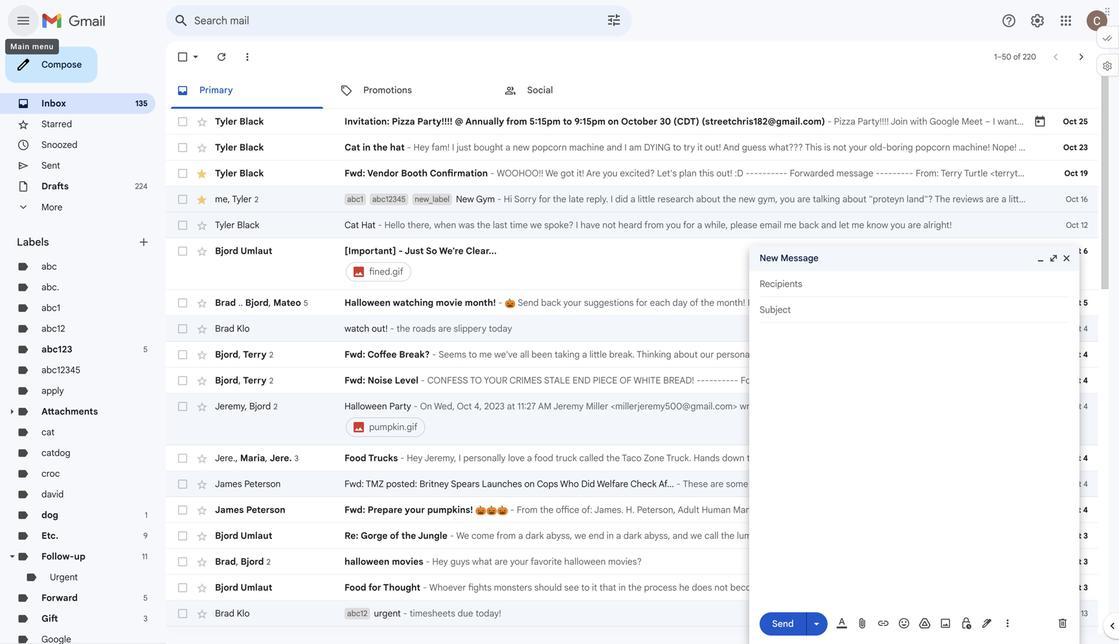 Task type: locate. For each thing, give the bounding box(es) containing it.
tab list
[[166, 73, 1098, 109]]

message up kazantzakis at the bottom of the page
[[844, 505, 881, 516]]

cell
[[345, 245, 1034, 284], [345, 400, 1119, 439]]

12 row from the top
[[166, 446, 1119, 472]]

0 horizontal spatial abc1
[[41, 302, 60, 314]]

from: up land"?
[[916, 168, 939, 179]]

labels navigation
[[0, 41, 166, 644]]

1 horizontal spatial at
[[990, 530, 999, 542]]

halloween for halloween watching movie month!
[[345, 297, 391, 309]]

abc12 inside abc12 urgent - timesheets due today!
[[347, 609, 367, 619]]

settings image
[[1030, 13, 1045, 28]]

0 horizontal spatial hi
[[504, 194, 512, 205]]

2023 for we come from a dark abyss, we end in a dark abyss, and we call the luminous interval life. nikos kazantzakis on mon, sep 11, 2023 at 10:24 am james peterson <ja
[[968, 530, 988, 542]]

1 vertical spatial terry
[[243, 349, 267, 360]]

abc12 for abc12
[[41, 323, 65, 335]]

urgent
[[50, 572, 78, 583]]

2 klo from the top
[[237, 608, 250, 620]]

2 cell from the top
[[345, 400, 1119, 439]]

abc
[[41, 261, 57, 272]]

3 for food for thought - whoever fights monsters should see to it that in the process he does not become a monster. and if you gaze long enough into an abyss, the abyss will gaze back into you
[[1084, 583, 1088, 593]]

0 horizontal spatial it
[[592, 582, 597, 594]]

1 vertical spatial of
[[690, 297, 699, 309]]

primary tab
[[166, 73, 328, 109]]

0 horizontal spatial dark
[[526, 530, 544, 542]]

month!
[[465, 297, 496, 309], [717, 297, 745, 309]]

🎃 image
[[505, 298, 516, 309], [475, 505, 486, 516]]

2 bjord umlaut from the top
[[215, 530, 272, 542]]

excited?
[[620, 168, 655, 179]]

2 vertical spatial oct 3
[[1068, 583, 1088, 593]]

tab list containing primary
[[166, 73, 1098, 109]]

2 james peterson from the top
[[215, 505, 285, 516]]

abc12 down abc1 link
[[41, 323, 65, 335]]

5 inside brad .. bjord , mateo 5
[[304, 298, 308, 308]]

i'll
[[748, 297, 756, 309]]

hey for hey jeremy, i personally love a food truck called the taco zone truck. hands down the best taco truck in la! best regards, maria on mon, sep 11, 2023 at 11:11 am jeremy mille
[[407, 453, 423, 464]]

more image
[[241, 51, 254, 63]]

1 a from the left
[[852, 297, 858, 309]]

food trucks - hey jeremy, i personally love a food truck called the taco zone truck. hands down the best taco truck in la! best regards, maria on mon, sep 11, 2023 at 11:11 am jeremy mille
[[345, 453, 1119, 464]]

(cdt)
[[673, 116, 699, 127]]

0 horizontal spatial am
[[538, 401, 552, 412]]

everyone,
[[778, 401, 819, 412]]

time
[[510, 220, 528, 231]]

on right kazantzakis at the bottom of the page
[[901, 530, 913, 542]]

cat left hat
[[345, 220, 359, 231]]

human
[[702, 505, 731, 516]]

1 horizontal spatial our
[[882, 349, 896, 360]]

at for hey jeremy, i personally love a food truck called the taco zone truck. hands down the best taco truck in la! best regards, maria on mon, sep 11, 2023 at 11:11 am jeremy mille
[[1024, 453, 1033, 464]]

0 vertical spatial forwarded
[[790, 168, 834, 179]]

1 horizontal spatial abc12345
[[372, 195, 406, 204]]

oct 4 for fwd: noise level
[[1067, 376, 1088, 386]]

james for fwd: prepare your pumpkins!
[[215, 505, 244, 516]]

bad
[[1030, 349, 1046, 360]]

food
[[534, 453, 553, 464]]

1 horizontal spatial taking
[[1068, 349, 1093, 360]]

peterson for fwd: prepare your pumpkins!
[[246, 505, 285, 516]]

1 klo from the top
[[237, 323, 250, 335]]

wed, sep 13, 2023, 1:12 pm element
[[1065, 633, 1088, 644]]

place
[[884, 297, 907, 309], [942, 297, 964, 309]]

19
[[1080, 169, 1088, 178]]

1 horizontal spatial dark
[[624, 530, 642, 542]]

our left jobs.
[[882, 349, 896, 360]]

sep
[[972, 453, 988, 464], [1103, 505, 1119, 516], [938, 530, 954, 542], [1065, 609, 1079, 619]]

insert link ‪(⌘k)‬ image
[[877, 617, 890, 630]]

1 horizontal spatial mon,
[[950, 453, 970, 464]]

1 popcorn from the left
[[532, 142, 567, 153]]

0 vertical spatial will
[[836, 401, 849, 412]]

older image
[[1075, 51, 1088, 63]]

4
[[1084, 324, 1088, 334], [1083, 350, 1088, 360], [1083, 376, 1088, 386], [1084, 402, 1088, 412], [1083, 454, 1088, 463], [1084, 480, 1088, 489], [1083, 506, 1088, 515]]

0 horizontal spatial an
[[893, 401, 904, 412]]

0 horizontal spatial place
[[884, 297, 907, 309]]

date: left sat,
[[1061, 505, 1083, 516]]

support image
[[1001, 13, 1017, 28]]

mon, left "aug"
[[1080, 375, 1101, 386]]

you right know
[[891, 220, 906, 231]]

back up been
[[541, 297, 561, 309]]

1 bjord , terry 2 from the top
[[215, 349, 273, 360]]

1 vertical spatial james
[[215, 505, 244, 516]]

1 vertical spatial on
[[1001, 401, 1011, 412]]

fwd: for fwd: vendor booth confirmation
[[345, 168, 365, 179]]

fwd: coffee break? - seems to me we've all been taking a little break. thinking about our personal lives or thinking about keeping our jobs. breaks are good. it's not a bad idea taking a brea
[[345, 349, 1119, 360]]

0 horizontal spatial jere.
[[215, 453, 235, 464]]

more options image
[[1004, 617, 1012, 630]]

0 vertical spatial peterson
[[244, 479, 281, 490]]

new inside dialog
[[760, 253, 778, 264]]

2 truck from the left
[[804, 453, 825, 464]]

1 vertical spatial date:
[[1061, 505, 1083, 516]]

an up the insert photo
[[948, 582, 958, 594]]

1 horizontal spatial of
[[690, 297, 699, 309]]

11 row from the top
[[166, 394, 1119, 446]]

3 inside jere. , maria , jere. 3
[[294, 454, 299, 464]]

9 row from the top
[[166, 342, 1119, 368]]

of right 50
[[1014, 52, 1021, 62]]

attach files image
[[856, 617, 869, 630]]

2023 left 11:11
[[1002, 453, 1022, 464]]

2 vertical spatial am
[[1025, 530, 1038, 542]]

reply.
[[586, 194, 608, 205]]

1 horizontal spatial 2023
[[968, 530, 988, 542]]

1 horizontal spatial on
[[901, 530, 913, 542]]

2 horizontal spatial 2023
[[1002, 453, 1022, 464]]

🎃 image
[[486, 505, 497, 516], [497, 505, 508, 516]]

3 row from the top
[[166, 161, 1119, 187]]

popcorn right boring
[[916, 142, 950, 153]]

food for food for thought - whoever fights monsters should see to it that in the process he does not become a monster. and if you gaze long enough into an abyss, the abyss will gaze back into you
[[345, 582, 366, 594]]

0 horizontal spatial machine
[[569, 142, 604, 153]]

1 food from the top
[[345, 453, 366, 464]]

social tab
[[494, 73, 657, 109]]

3 fwd: from the top
[[345, 375, 365, 386]]

4 for fwd: prepare your pumpkins!
[[1083, 506, 1088, 515]]

8 row from the top
[[166, 316, 1098, 342]]

the left taco
[[606, 453, 620, 464]]

food for food trucks - hey jeremy, i personally love a food truck called the taco zone truck. hands down the best taco truck in la! best regards, maria on mon, sep 11, 2023 at 11:11 am jeremy mille
[[345, 453, 366, 464]]

main menu image
[[16, 13, 31, 28]]

1 horizontal spatial send
[[772, 618, 794, 630]]

send for send back your suggestions for each day of the month! i'll start... drag me to hell a quiet place a quiet place 2
[[518, 297, 539, 309]]

advanced search options image
[[601, 7, 627, 33]]

1 tyler black from the top
[[215, 116, 264, 127]]

of
[[1014, 52, 1021, 62], [690, 297, 699, 309], [390, 530, 399, 542]]

or
[[775, 349, 784, 360]]

2 cat from the top
[[345, 220, 359, 231]]

🎃 image left from
[[497, 505, 508, 516]]

1 month! from the left
[[465, 297, 496, 309]]

new left gym
[[456, 194, 474, 205]]

discard draft ‪(⌘⇧d)‬ image
[[1056, 617, 1069, 630]]

1 horizontal spatial maria
[[910, 453, 933, 464]]

on
[[420, 401, 432, 412], [935, 453, 947, 464], [901, 530, 913, 542]]

main content
[[166, 73, 1119, 644]]

1 left 50
[[994, 52, 997, 62]]

you down research
[[666, 220, 681, 231]]

place up breaks
[[942, 297, 964, 309]]

james peterson up brad , bjord 2
[[215, 505, 285, 516]]

2 bjord , terry 2 from the top
[[215, 375, 273, 386]]

2 fwd: from the top
[[345, 349, 365, 360]]

not
[[833, 142, 847, 153], [602, 220, 616, 231], [1006, 349, 1020, 360], [714, 582, 728, 594]]

we right the everyone,
[[821, 401, 834, 412]]

2 vertical spatial from
[[497, 530, 516, 542]]

am right 10:24
[[1025, 530, 1038, 542]]

message down old-
[[837, 168, 874, 179]]

back down talking
[[799, 220, 819, 231]]

4 tyler black from the top
[[215, 220, 259, 231]]

on for hey jeremy, i personally love a food truck called the taco zone truck. hands down the best taco truck in la! best regards, maria on mon, sep 11, 2023 at 11:11 am jeremy mille
[[935, 453, 947, 464]]

2 vertical spatial 2023
[[968, 530, 988, 542]]

0 horizontal spatial quiet
[[860, 297, 882, 309]]

i left did
[[611, 194, 613, 205]]

2 tyler black from the top
[[215, 142, 264, 153]]

1 horizontal spatial 1
[[994, 52, 997, 62]]

black for cat hat
[[237, 220, 259, 231]]

hi left sorry on the left
[[504, 194, 512, 205]]

oct 3
[[1068, 531, 1088, 541], [1068, 557, 1088, 567], [1068, 583, 1088, 593]]

9
[[143, 531, 148, 541]]

starred link
[[41, 119, 72, 130]]

2 row from the top
[[166, 135, 1119, 161]]

black for invitation: pizza party!!!! @ annually from 5:15pm to 9:15pm on october 30 (cdt) (streetchris182@gmail.com)
[[239, 116, 264, 127]]

send inside button
[[772, 618, 794, 630]]

1 horizontal spatial truck
[[804, 453, 825, 464]]

4 up sat,
[[1084, 480, 1088, 489]]

popcorn down 5:15pm
[[532, 142, 567, 153]]

1 horizontal spatial this
[[1019, 142, 1036, 153]]

to
[[563, 116, 572, 127], [673, 142, 681, 153], [824, 297, 833, 309], [469, 349, 477, 360], [581, 582, 590, 594]]

bjord umlaut for re: gorge of the jungle
[[215, 530, 272, 542]]

send
[[518, 297, 539, 309], [772, 618, 794, 630]]

on left cops
[[524, 479, 535, 490]]

calendar event image
[[1034, 115, 1047, 128]]

hi right wrote:
[[768, 401, 776, 412]]

bjord umlaut up brad , bjord 2
[[215, 530, 272, 542]]

fwd: down watch
[[345, 349, 365, 360]]

confess
[[427, 375, 468, 386]]

,
[[228, 193, 230, 205], [269, 297, 271, 308], [238, 349, 241, 360], [238, 375, 241, 386], [245, 401, 247, 412], [235, 453, 238, 464], [265, 453, 268, 464], [236, 556, 238, 568]]

on for we come from a dark abyss, we end in a dark abyss, and we call the luminous interval life. nikos kazantzakis on mon, sep 11, 2023 at 10:24 am james peterson <ja
[[901, 530, 913, 542]]

watching
[[393, 297, 434, 309]]

me , tyler 2
[[215, 193, 259, 205]]

2 inside 'me , tyler 2'
[[254, 195, 259, 205]]

abc link
[[41, 261, 57, 272]]

2 brad klo from the top
[[215, 608, 250, 620]]

None checkbox
[[176, 193, 189, 206], [176, 219, 189, 232], [176, 245, 189, 258], [176, 297, 189, 310], [176, 348, 189, 361], [176, 374, 189, 387], [176, 452, 189, 465], [176, 530, 189, 543], [176, 556, 189, 569], [176, 582, 189, 595], [176, 608, 189, 620], [176, 633, 189, 644], [176, 193, 189, 206], [176, 219, 189, 232], [176, 245, 189, 258], [176, 297, 189, 310], [176, 348, 189, 361], [176, 374, 189, 387], [176, 452, 189, 465], [176, 530, 189, 543], [176, 556, 189, 569], [176, 582, 189, 595], [176, 608, 189, 620], [176, 633, 189, 644]]

2023 inside cell
[[484, 401, 505, 412]]

not right does
[[714, 582, 728, 594]]

new up woohoo!!
[[513, 142, 530, 153]]

3 oct 3 from the top
[[1068, 583, 1088, 593]]

spoke?
[[544, 220, 574, 231]]

machine up <terryturtle85@gmail.com>
[[1038, 142, 1073, 153]]

0 vertical spatial abc12
[[41, 323, 65, 335]]

0 vertical spatial we
[[545, 168, 558, 179]]

0 vertical spatial oct 3
[[1068, 531, 1088, 541]]

abc12 inside labels navigation
[[41, 323, 65, 335]]

3 for re: gorge of the jungle - we come from a dark abyss, we end in a dark abyss, and we call the luminous interval life. nikos kazantzakis on mon, sep 11, 2023 at 10:24 am james peterson <ja
[[1084, 531, 1088, 541]]

5 row from the top
[[166, 212, 1098, 238]]

2 vertical spatial and
[[673, 530, 688, 542]]

will left be
[[836, 401, 849, 412]]

trucks
[[368, 453, 398, 464]]

zone
[[644, 453, 664, 464]]

gaze left long
[[855, 582, 875, 594]]

0 vertical spatial am
[[538, 401, 552, 412]]

Subject field
[[760, 304, 1069, 317]]

fwd:
[[345, 168, 365, 179], [345, 349, 365, 360], [345, 375, 365, 386], [345, 479, 364, 490], [345, 505, 365, 516]]

abc1 link
[[41, 302, 60, 314]]

am
[[538, 401, 552, 412], [1053, 453, 1066, 464], [1025, 530, 1038, 542]]

nope!
[[992, 142, 1017, 153]]

stale
[[544, 375, 570, 386]]

klo down brad , bjord 2
[[237, 608, 250, 620]]

2 horizontal spatial little
[[1009, 194, 1026, 205]]

1 up 9
[[145, 511, 148, 520]]

am inside cell
[[538, 401, 552, 412]]

quiet up breaks
[[917, 297, 939, 309]]

0 vertical spatial new
[[456, 194, 474, 205]]

am right 11:27
[[538, 401, 552, 412]]

abc123 link
[[41, 344, 72, 355]]

truck.
[[666, 453, 691, 464]]

2 horizontal spatial we
[[821, 401, 834, 412]]

oct 4 up sat,
[[1069, 480, 1088, 489]]

5 fwd: from the top
[[345, 505, 365, 516]]

0 horizontal spatial our
[[700, 349, 714, 360]]

please
[[730, 220, 758, 231]]

an right having
[[893, 401, 904, 412]]

insert signature image
[[981, 617, 994, 630]]

2 vertical spatial at
[[990, 530, 999, 542]]

fwd: up re:
[[345, 505, 365, 516]]

2 month! from the left
[[717, 297, 745, 309]]

halloween watching movie month!
[[345, 297, 496, 309]]

primary
[[199, 85, 233, 96]]

3 for halloween movies - hey guys what are your favorite halloween movies?
[[1084, 557, 1088, 567]]

month! left i'll
[[717, 297, 745, 309]]

message
[[837, 168, 874, 179], [787, 375, 824, 386], [844, 505, 881, 516]]

1 james peterson from the top
[[215, 479, 281, 490]]

our left personal on the bottom of page
[[700, 349, 714, 360]]

0 horizontal spatial gaze
[[855, 582, 875, 594]]

h.
[[626, 505, 635, 516]]

and left am
[[607, 142, 622, 153]]

halloween down noise
[[345, 401, 387, 412]]

klo
[[237, 323, 250, 335], [237, 608, 250, 620]]

fwd: left vendor
[[345, 168, 365, 179]]

abyss
[[1005, 582, 1029, 594]]

1 horizontal spatial quiet
[[917, 297, 939, 309]]

0 horizontal spatial send
[[518, 297, 539, 309]]

jeremy up jere. , maria , jere. 3
[[215, 401, 245, 412]]

cell containing [important] - just so we're clear...
[[345, 245, 1034, 284]]

🎃 image up come
[[475, 505, 486, 516]]

19 row from the top
[[166, 627, 1098, 644]]

invitation: pizza party!!!! @ annually from 5:15pm to 9:15pm on october 30 (cdt) (streetchris182@gmail.com) -
[[345, 116, 834, 127]]

0 vertical spatial food
[[345, 453, 366, 464]]

urgent link
[[50, 572, 78, 583]]

james peterson for fwd: tmz posted: britney spears launches on cops who did welfare check af...
[[215, 479, 281, 490]]

guys
[[450, 556, 470, 568]]

0 horizontal spatial of
[[390, 530, 399, 542]]

2 dark from the left
[[624, 530, 642, 542]]

promotions
[[363, 85, 412, 96]]

1 horizontal spatial halloween
[[564, 556, 606, 568]]

jere. , maria , jere. 3
[[215, 453, 299, 464]]

Search mail text field
[[194, 14, 570, 27]]

menu
[[32, 42, 54, 51]]

oct inside cell
[[457, 401, 472, 412]]

4 fwd: from the top
[[345, 479, 364, 490]]

0 vertical spatial james peterson
[[215, 479, 281, 490]]

11,
[[990, 453, 999, 464], [956, 530, 965, 542]]

row containing me
[[166, 187, 1119, 212]]

4 left brea
[[1083, 350, 1088, 360]]

kazantzakis
[[851, 530, 899, 542]]

2 a from the left
[[909, 297, 915, 309]]

gaze up sep 13
[[1046, 582, 1066, 594]]

1 vertical spatial peterson
[[246, 505, 285, 516]]

1 horizontal spatial am
[[1025, 530, 1038, 542]]

truck right food
[[556, 453, 577, 464]]

new for new message
[[760, 253, 778, 264]]

fwd: left noise
[[345, 375, 365, 386]]

forwarded up life.
[[797, 505, 842, 516]]

None search field
[[166, 5, 632, 36]]

2 jere. from the left
[[270, 453, 292, 464]]

on right regards,
[[935, 453, 947, 464]]

1 bjord umlaut from the top
[[215, 245, 272, 257]]

1 horizontal spatial and
[[811, 582, 827, 594]]

1 cat from the top
[[345, 142, 360, 153]]

are left alright!
[[908, 220, 921, 231]]

1 vertical spatial klo
[[237, 608, 250, 620]]

0 vertical spatial 1
[[994, 52, 997, 62]]

turtle
[[964, 168, 988, 179]]

peterson,
[[637, 505, 676, 516]]

1 gaze from the left
[[855, 582, 875, 594]]

maria
[[240, 453, 265, 464], [910, 453, 933, 464]]

2 food from the top
[[345, 582, 366, 594]]

black for cat in the hat
[[239, 142, 264, 153]]

1 vertical spatial send
[[772, 618, 794, 630]]

row
[[166, 109, 1098, 135], [166, 135, 1119, 161], [166, 161, 1119, 187], [166, 187, 1119, 212], [166, 212, 1098, 238], [166, 238, 1098, 290], [166, 290, 1098, 316], [166, 316, 1098, 342], [166, 342, 1119, 368], [166, 368, 1119, 394], [166, 394, 1119, 446], [166, 446, 1119, 472], [166, 472, 1098, 497], [166, 497, 1119, 523], [166, 523, 1119, 549], [166, 549, 1098, 575], [166, 575, 1119, 601], [166, 601, 1098, 627], [166, 627, 1098, 644]]

1 cell from the top
[[345, 245, 1034, 284]]

None checkbox
[[176, 51, 189, 63], [176, 115, 189, 128], [176, 141, 189, 154], [176, 167, 189, 180], [176, 323, 189, 336], [176, 400, 189, 413], [176, 478, 189, 491], [176, 504, 189, 517], [176, 51, 189, 63], [176, 115, 189, 128], [176, 141, 189, 154], [176, 167, 189, 180], [176, 323, 189, 336], [176, 400, 189, 413], [176, 478, 189, 491], [176, 504, 189, 517]]

0 vertical spatial at
[[507, 401, 515, 412]]

terry for fwd: coffee break? - seems to me we've all been taking a little break. thinking about our personal lives or thinking about keeping our jobs. breaks are good. it's not a bad idea taking a brea
[[243, 349, 267, 360]]

mon, right kazantzakis at the bottom of the page
[[916, 530, 936, 542]]

day
[[673, 297, 688, 309]]

he
[[679, 582, 690, 594]]

gift link
[[41, 613, 58, 625]]

abc.
[[41, 282, 59, 293]]

0 vertical spatial it
[[698, 142, 703, 153]]

office right having
[[906, 401, 929, 412]]

sep right sat,
[[1103, 505, 1119, 516]]

halloween
[[345, 297, 391, 309], [345, 401, 387, 412], [932, 401, 974, 412]]

send back your suggestions for each day of the month! i'll start... drag me to hell a quiet place a quiet place 2
[[516, 297, 972, 309]]

abyss, up favorite
[[546, 530, 572, 542]]

tyler black for cat hat
[[215, 220, 259, 231]]

11, for 11:11
[[990, 453, 999, 464]]

1 vertical spatial office
[[556, 505, 579, 516]]

new
[[456, 194, 474, 205], [760, 253, 778, 264]]

abc1 inside 'row'
[[347, 195, 363, 204]]

fwd: tmz posted: britney spears launches on cops who did welfare check af... -
[[345, 479, 683, 490]]

bjord , terry 2 for fwd: noise level - confess to your crimes stale end piece of white bread! ---------- forwarded message --------- from: bjord umlaut <sicritbjordd@gmail.com> date: mon, aug 
[[215, 375, 273, 386]]

1 vertical spatial am
[[1053, 453, 1066, 464]]

bought
[[474, 142, 503, 153]]

1 fwd: from the top
[[345, 168, 365, 179]]

seems
[[1068, 194, 1095, 205]]

1 brad klo from the top
[[215, 323, 250, 335]]

a right did
[[631, 194, 636, 205]]

compose button
[[5, 47, 97, 83]]

you right if
[[838, 582, 852, 594]]

insert photo image
[[939, 617, 952, 630]]

1 vertical spatial brad klo
[[215, 608, 250, 620]]

month! up slippery
[[465, 297, 496, 309]]

1 vertical spatial 11,
[[956, 530, 965, 542]]

11:27
[[518, 401, 536, 412]]

1 horizontal spatial month!
[[717, 297, 745, 309]]

mon, for 10:24
[[916, 530, 936, 542]]

terry up jeremy , bjord 2
[[243, 375, 267, 386]]

oct 4 for fwd: tmz posted: britney spears launches on cops who did welfare check af...
[[1069, 480, 1088, 489]]

3 bjord umlaut from the top
[[215, 582, 272, 594]]

2 taking from the left
[[1068, 349, 1093, 360]]

the right day on the right top of page
[[701, 297, 714, 309]]

1 horizontal spatial will
[[1031, 582, 1044, 594]]

cat for cat in the hat - hey fam! i just bought a new popcorn machine and i am dying to try it out! and guess what??? this is not your old-boring popcorn machine! nope! this machine comes with
[[345, 142, 360, 153]]

1 vertical spatial mon,
[[950, 453, 970, 464]]

little left break.
[[590, 349, 607, 360]]

🎃 image up today
[[505, 298, 516, 309]]

1 horizontal spatial jere.
[[270, 453, 292, 464]]

7 row from the top
[[166, 290, 1098, 316]]

about left keeping
[[821, 349, 845, 360]]

am for we come from a dark abyss, we end in a dark abyss, and we call the luminous interval life. nikos kazantzakis on mon, sep 11, 2023 at 10:24 am james peterson <ja
[[1025, 530, 1038, 542]]

1 horizontal spatial 11,
[[990, 453, 999, 464]]

2 place from the left
[[942, 297, 964, 309]]

roads
[[413, 323, 436, 335]]

0 vertical spatial 2023
[[484, 401, 505, 412]]

james peterson for fwd: prepare your pumpkins!
[[215, 505, 285, 516]]

james down <info@mail.lidl.us>
[[1040, 530, 1067, 542]]

1 vertical spatial 1
[[145, 511, 148, 520]]

brad klo down ..
[[215, 323, 250, 335]]

1 oct 3 from the top
[[1068, 531, 1088, 541]]

abc1 up hat
[[347, 195, 363, 204]]

2 vertical spatial back
[[1068, 582, 1088, 594]]

slippery
[[454, 323, 487, 335]]

we left come
[[456, 530, 469, 542]]

etc.
[[41, 530, 58, 542]]

thinking
[[786, 349, 819, 360]]

-
[[828, 116, 832, 127], [407, 142, 411, 153], [490, 168, 494, 179], [746, 168, 750, 179], [750, 168, 754, 179], [754, 168, 758, 179], [758, 168, 763, 179], [763, 168, 767, 179], [767, 168, 771, 179], [771, 168, 775, 179], [775, 168, 779, 179], [779, 168, 783, 179], [783, 168, 788, 179], [876, 168, 880, 179], [880, 168, 884, 179], [884, 168, 888, 179], [888, 168, 893, 179], [893, 168, 897, 179], [897, 168, 901, 179], [901, 168, 905, 179], [905, 168, 909, 179], [909, 168, 914, 179], [497, 194, 502, 205], [378, 220, 382, 231], [399, 245, 403, 257], [496, 297, 505, 309], [390, 323, 394, 335], [432, 349, 436, 360], [421, 375, 425, 386], [697, 375, 701, 386], [701, 375, 705, 386], [705, 375, 709, 386], [709, 375, 713, 386], [713, 375, 718, 386], [718, 375, 722, 386], [722, 375, 726, 386], [726, 375, 730, 386], [730, 375, 734, 386], [734, 375, 738, 386], [827, 375, 831, 386], [831, 375, 835, 386], [835, 375, 839, 386], [839, 375, 843, 386], [843, 375, 848, 386], [848, 375, 852, 386], [852, 375, 856, 386], [856, 375, 860, 386], [860, 375, 864, 386], [414, 401, 418, 412], [400, 453, 404, 464], [676, 479, 681, 490], [510, 505, 515, 516], [753, 505, 757, 516], [757, 505, 762, 516], [762, 505, 766, 516], [766, 505, 770, 516], [770, 505, 774, 516], [774, 505, 778, 516], [778, 505, 782, 516], [782, 505, 787, 516], [787, 505, 791, 516], [791, 505, 795, 516], [883, 505, 887, 516], [887, 505, 892, 516], [892, 505, 896, 516], [896, 505, 900, 516], [900, 505, 904, 516], [904, 505, 908, 516], [908, 505, 913, 516], [913, 505, 917, 516], [917, 505, 921, 516], [450, 530, 454, 542], [426, 556, 430, 568], [423, 582, 427, 594], [403, 608, 407, 620]]

2 vertical spatial mon,
[[916, 530, 936, 542]]

2 vertical spatial on
[[901, 530, 913, 542]]

if
[[830, 582, 835, 594]]

4 row from the top
[[166, 187, 1119, 212]]

while,
[[705, 220, 728, 231]]

we right "time"
[[530, 220, 542, 231]]

mon,
[[1080, 375, 1101, 386], [950, 453, 970, 464], [916, 530, 936, 542]]

fwd: for fwd: noise level
[[345, 375, 365, 386]]

0 horizontal spatial new
[[456, 194, 474, 205]]

close image
[[1062, 253, 1072, 264]]

abc12345 inside labels navigation
[[41, 365, 80, 376]]

1 horizontal spatial popcorn
[[916, 142, 950, 153]]

mon, up lidl
[[950, 453, 970, 464]]

did
[[615, 194, 628, 205]]

220
[[1023, 52, 1036, 62]]

1 vertical spatial and
[[811, 582, 827, 594]]

halloween down "end" at the right
[[564, 556, 606, 568]]

sep up the us
[[972, 453, 988, 464]]

1 horizontal spatial office
[[906, 401, 929, 412]]

bjord , terry 2 for fwd: coffee break? - seems to me we've all been taking a little break. thinking about our personal lives or thinking about keeping our jobs. breaks are good. it's not a bad idea taking a brea
[[215, 349, 273, 360]]

abc12 for abc12 urgent - timesheets due today!
[[347, 609, 367, 619]]

abc12345 down abc123 link
[[41, 365, 80, 376]]

2 horizontal spatial am
[[1053, 453, 1066, 464]]

new up the recipients
[[760, 253, 778, 264]]

will
[[836, 401, 849, 412], [1031, 582, 1044, 594]]

out! right watch
[[372, 323, 388, 335]]

oct 4 for fwd: prepare your pumpkins!
[[1067, 506, 1088, 515]]

1 inside labels navigation
[[145, 511, 148, 520]]

0 horizontal spatial abyss,
[[546, 530, 572, 542]]

cat
[[345, 142, 360, 153], [345, 220, 359, 231]]

3 tyler black from the top
[[215, 168, 264, 179]]

0 horizontal spatial truck
[[556, 453, 577, 464]]

gmail image
[[41, 8, 112, 34]]

at
[[507, 401, 515, 412], [1024, 453, 1033, 464], [990, 530, 999, 542]]

minimize image
[[1036, 253, 1046, 264]]

tyler black for invitation: pizza party!!!! @ annually from 5:15pm to 9:15pm on october 30 (cdt) (streetchris182@gmail.com)
[[215, 116, 264, 127]]

bjord umlaut for food for thought
[[215, 582, 272, 594]]

when
[[434, 220, 456, 231]]

1 horizontal spatial little
[[638, 194, 655, 205]]

party
[[389, 401, 411, 412]]



Task type: vqa. For each thing, say whether or not it's contained in the screenshot.
Forwarded
yes



Task type: describe. For each thing, give the bounding box(es) containing it.
in right "end" at the right
[[607, 530, 614, 542]]

0 vertical spatial out!
[[705, 142, 721, 153]]

1 vertical spatial out!
[[716, 168, 733, 179]]

2 quiet from the left
[[917, 297, 939, 309]]

oct 6
[[1068, 246, 1088, 256]]

sent
[[41, 160, 60, 171]]

wed,
[[434, 401, 455, 412]]

message
[[781, 253, 819, 264]]

abc1 inside labels navigation
[[41, 302, 60, 314]]

1 for 1
[[145, 511, 148, 520]]

of for 220
[[1014, 52, 1021, 62]]

2 vertical spatial on
[[524, 479, 535, 490]]

oct 4 for fwd: coffee break?
[[1067, 350, 1088, 360]]

sat,
[[1085, 505, 1101, 516]]

urgent
[[374, 608, 401, 620]]

1 vertical spatial it
[[592, 582, 597, 594]]

social
[[527, 85, 553, 96]]

this
[[699, 168, 714, 179]]

halloween for halloween party - on wed, oct 4, 2023 at 11:27 am jeremy miller <millerjeremy500@gmail.com> wrote: hi everyone, we will be having an office halloween party on 10/31. please submit your c
[[345, 401, 387, 412]]

we for -
[[545, 168, 558, 179]]

the left roads
[[397, 323, 410, 335]]

search mail image
[[170, 9, 193, 32]]

15 row from the top
[[166, 523, 1119, 549]]

booth
[[401, 168, 428, 179]]

mateo
[[273, 297, 301, 308]]

1 brad from the top
[[215, 297, 236, 308]]

umlaut down brad , bjord 2
[[241, 582, 272, 594]]

2 horizontal spatial we
[[691, 530, 702, 542]]

know
[[867, 220, 888, 231]]

0 vertical spatial back
[[799, 220, 819, 231]]

0 horizontal spatial jeremy
[[215, 401, 245, 412]]

dog
[[41, 510, 58, 521]]

1 horizontal spatial an
[[948, 582, 958, 594]]

are right reviews
[[986, 194, 999, 205]]

we inside cell
[[821, 401, 834, 412]]

0 horizontal spatial maria
[[240, 453, 265, 464]]

14 row from the top
[[166, 497, 1119, 523]]

about down "this" at the top right of page
[[696, 194, 720, 205]]

umlaut up brad , bjord 2
[[241, 530, 272, 542]]

2 horizontal spatial jeremy
[[1068, 453, 1098, 464]]

wrote:
[[740, 401, 765, 412]]

become
[[730, 582, 764, 594]]

annually
[[465, 116, 504, 127]]

peterson for fwd: tmz posted: britney spears launches on cops who did welfare check af...
[[244, 479, 281, 490]]

2 popcorn from the left
[[916, 142, 950, 153]]

snoozed
[[41, 139, 78, 151]]

follow-
[[41, 551, 74, 563]]

labels
[[17, 236, 49, 249]]

insert emoji ‪(⌘⇧2)‬ image
[[898, 617, 911, 630]]

2 this from the left
[[1019, 142, 1036, 153]]

you right 'are'
[[603, 168, 618, 179]]

17 row from the top
[[166, 575, 1119, 601]]

2 brad from the top
[[215, 323, 234, 335]]

oct 3 for into
[[1068, 583, 1088, 593]]

send for send
[[772, 618, 794, 630]]

a right reviews
[[1002, 194, 1007, 205]]

hell
[[835, 297, 850, 309]]

idea
[[1048, 349, 1065, 360]]

hat
[[390, 142, 405, 153]]

etc. link
[[41, 530, 58, 542]]

the right from
[[540, 505, 554, 516]]

for left each on the top
[[636, 297, 648, 309]]

a right "end" at the right
[[616, 530, 621, 542]]

2 vertical spatial peterson
[[1069, 530, 1106, 542]]

little for new gym - hi sorry for the late reply. i did a little research about the new gym, you are talking about "proteyn land"? the reviews are a little scary... it seems the gy
[[638, 194, 655, 205]]

0 horizontal spatial office
[[556, 505, 579, 516]]

2 inside brad , bjord 2
[[267, 558, 271, 567]]

2023 for hey jeremy, i personally love a food truck called the taco zone truck. hands down the best taco truck in la! best regards, maria on mon, sep 11, 2023 at 11:11 am jeremy mille
[[1002, 453, 1022, 464]]

to right seems
[[469, 349, 477, 360]]

a right love
[[527, 453, 532, 464]]

2 vertical spatial forwarded
[[797, 505, 842, 516]]

oct 3 for james
[[1068, 531, 1088, 541]]

your left c
[[1098, 401, 1117, 412]]

hands
[[694, 453, 720, 464]]

insert files using drive image
[[918, 617, 931, 630]]

i left have
[[576, 220, 578, 231]]

more send options image
[[810, 618, 823, 631]]

tyler black for fwd: vendor booth confirmation
[[215, 168, 264, 179]]

to left hell
[[824, 297, 833, 309]]

1 vertical spatial message
[[787, 375, 824, 386]]

1 horizontal spatial hi
[[768, 401, 776, 412]]

3 inside labels navigation
[[143, 614, 148, 624]]

sep down lidl
[[938, 530, 954, 542]]

of for the
[[390, 530, 399, 542]]

0 vertical spatial on
[[608, 116, 619, 127]]

your left old-
[[849, 142, 867, 153]]

i left am
[[625, 142, 627, 153]]

called
[[579, 453, 604, 464]]

oct 12
[[1066, 221, 1088, 230]]

email
[[760, 220, 782, 231]]

0 vertical spatial date:
[[1056, 375, 1078, 386]]

jeremy inside cell
[[553, 401, 584, 412]]

spears
[[451, 479, 480, 490]]

0 horizontal spatial new
[[513, 142, 530, 153]]

1 vertical spatial forwarded
[[741, 375, 785, 386]]

more
[[41, 202, 63, 213]]

2 our from the left
[[882, 349, 896, 360]]

office inside cell
[[906, 401, 929, 412]]

mille
[[1101, 453, 1119, 464]]

am
[[629, 142, 642, 153]]

oct 4 down oct 5 at the right of page
[[1069, 324, 1088, 334]]

halloween party - on wed, oct 4, 2023 at 11:27 am jeremy miller <millerjeremy500@gmail.com> wrote: hi everyone, we will be having an office halloween party on 10/31. please submit your c
[[345, 401, 1119, 412]]

hat
[[361, 220, 376, 231]]

1 taking from the left
[[555, 349, 580, 360]]

food for thought - whoever fights monsters should see to it that in the process he does not become a monster. and if you gaze long enough into an abyss, the abyss will gaze back into you
[[345, 582, 1119, 594]]

we for interval
[[456, 530, 469, 542]]

<info@mail.lidl.us>
[[984, 505, 1059, 516]]

down
[[722, 453, 745, 464]]

promotions tab
[[330, 73, 493, 109]]

1 horizontal spatial we
[[575, 530, 586, 542]]

the left gy
[[1097, 194, 1111, 205]]

the left process
[[628, 582, 642, 594]]

a left bad
[[1022, 349, 1027, 360]]

clear...
[[466, 245, 497, 257]]

heard
[[618, 220, 642, 231]]

labels heading
[[17, 236, 137, 249]]

umlaut down breaks
[[916, 375, 945, 386]]

2 vertical spatial from:
[[923, 505, 946, 516]]

little for fwd: coffee break? - seems to me we've all been taking a little break. thinking about our personal lives or thinking about keeping our jobs. breaks are good. it's not a bad idea taking a brea
[[590, 349, 607, 360]]

toggle confidential mode image
[[960, 617, 973, 630]]

james.
[[594, 505, 624, 516]]

are right roads
[[438, 323, 451, 335]]

1 horizontal spatial abyss,
[[644, 530, 670, 542]]

6 row from the top
[[166, 238, 1098, 290]]

hey for hey guys what are your favorite halloween movies?
[[432, 556, 448, 568]]

0 vertical spatial hey
[[414, 142, 429, 153]]

to left 9:15pm
[[563, 116, 572, 127]]

25
[[1079, 117, 1088, 127]]

0 vertical spatial from:
[[916, 168, 939, 179]]

posted:
[[386, 479, 417, 490]]

5:15pm
[[530, 116, 561, 127]]

the down "fwd: vendor booth confirmation - woohoo!! we got it! are you excited? let's plan this out! :d ---------- forwarded message --------- from: terry turtle <terryturtle85@gmail.com> date"
[[723, 194, 736, 205]]

refresh image
[[215, 51, 228, 63]]

2 vertical spatial out!
[[372, 323, 388, 335]]

2 oct 3 from the top
[[1068, 557, 1088, 567]]

will inside cell
[[836, 401, 849, 412]]

are left good.
[[950, 349, 964, 360]]

2 into from the left
[[1091, 582, 1106, 594]]

10 row from the top
[[166, 368, 1119, 394]]

13
[[1081, 609, 1088, 619]]

a down from
[[518, 530, 523, 542]]

about up let
[[843, 194, 867, 205]]

1 vertical spatial will
[[1031, 582, 1044, 594]]

1 vertical spatial and
[[821, 220, 837, 231]]

1 vertical spatial 🎃 image
[[475, 505, 486, 516]]

inbox
[[41, 98, 66, 109]]

confirmation
[[430, 168, 488, 179]]

the
[[935, 194, 950, 205]]

0 vertical spatial and
[[607, 142, 622, 153]]

1 for 1 50 of 220
[[994, 52, 997, 62]]

the left best
[[747, 453, 761, 464]]

you down <ja
[[1108, 582, 1119, 594]]

abc12345 link
[[41, 365, 80, 376]]

your down posted:
[[405, 505, 425, 516]]

2 🎃 image from the left
[[497, 505, 508, 516]]

1 row from the top
[[166, 109, 1098, 135]]

man
[[733, 505, 751, 516]]

movie
[[436, 297, 463, 309]]

halloween left party on the right bottom of page
[[932, 401, 974, 412]]

2 horizontal spatial abyss,
[[961, 582, 987, 594]]

fwd: for fwd: coffee break?
[[345, 349, 365, 360]]

tab list inside "main content"
[[166, 73, 1098, 109]]

abc. link
[[41, 282, 59, 293]]

about up bread!
[[674, 349, 698, 360]]

black for fwd: vendor booth confirmation
[[239, 168, 264, 179]]

2 gaze from the left
[[1046, 582, 1066, 594]]

process
[[644, 582, 677, 594]]

i right jeremy,
[[459, 453, 461, 464]]

pop out image
[[1049, 253, 1059, 264]]

life.
[[809, 530, 823, 542]]

abc12 urgent - timesheets due today!
[[347, 608, 501, 620]]

what
[[472, 556, 492, 568]]

3 brad from the top
[[215, 556, 236, 568]]

keeping
[[847, 349, 880, 360]]

1 vertical spatial from:
[[867, 375, 890, 386]]

cat in the hat - hey fam! i just bought a new popcorn machine and i am dying to try it out! and guess what??? this is not your old-boring popcorn machine! nope! this machine comes with
[[345, 142, 1119, 153]]

pumpkins!
[[427, 505, 473, 516]]

2 horizontal spatial on
[[1001, 401, 1011, 412]]

brad , bjord 2
[[215, 556, 271, 568]]

to left try
[[673, 142, 681, 153]]

2 horizontal spatial mon,
[[1080, 375, 1101, 386]]

a left while,
[[697, 220, 702, 231]]

the left jungle
[[401, 530, 416, 542]]

taco
[[622, 453, 642, 464]]

noise
[[368, 375, 393, 386]]

1 50 of 220
[[994, 52, 1036, 62]]

a right become
[[766, 582, 771, 594]]

the left abyss
[[989, 582, 1003, 594]]

tyler black for cat in the hat
[[215, 142, 264, 153]]

row containing jeremy
[[166, 394, 1119, 446]]

new message
[[760, 253, 819, 264]]

in right that
[[619, 582, 626, 594]]

row containing jere.
[[166, 446, 1119, 472]]

0 vertical spatial abc12345
[[372, 195, 406, 204]]

a right bought at the top left of the page
[[506, 142, 511, 153]]

personal
[[716, 349, 752, 360]]

for up [important] - just so we're clear... link
[[683, 220, 695, 231]]

not right have
[[602, 220, 616, 231]]

i left just
[[452, 142, 454, 153]]

the right 'call'
[[721, 530, 735, 542]]

research
[[658, 194, 694, 205]]

tyler for cat in the hat
[[215, 142, 237, 153]]

1 place from the left
[[884, 297, 907, 309]]

main content containing primary
[[166, 73, 1119, 644]]

not right is
[[833, 142, 847, 153]]

4 for fwd: coffee break?
[[1083, 350, 1088, 360]]

tyler for cat hat
[[215, 220, 235, 231]]

the left late
[[553, 194, 567, 205]]

new message dialog
[[749, 245, 1080, 644]]

1 vertical spatial from
[[644, 220, 664, 231]]

snoozed link
[[41, 139, 78, 151]]

16 row from the top
[[166, 549, 1098, 575]]

are right what
[[495, 556, 508, 568]]

thinking
[[637, 349, 671, 360]]

2 vertical spatial message
[[844, 505, 881, 516]]

1 quiet from the left
[[860, 297, 882, 309]]

0 horizontal spatial we
[[530, 220, 542, 231]]

4 for fwd: noise level
[[1083, 376, 1088, 386]]

2 machine from the left
[[1038, 142, 1073, 153]]

watch out! - the roads are slippery today
[[345, 323, 512, 335]]

oct 4 for food trucks
[[1067, 454, 1088, 463]]

in left la!
[[828, 453, 835, 464]]

am for hey jeremy, i personally love a food truck called the taco zone truck. hands down the best taco truck in la! best regards, maria on mon, sep 11, 2023 at 11:11 am jeremy mille
[[1053, 453, 1066, 464]]

end
[[589, 530, 604, 542]]

at for we come from a dark abyss, we end in a dark abyss, and we call the luminous interval life. nikos kazantzakis on mon, sep 11, 2023 at 10:24 am james peterson <ja
[[990, 530, 999, 542]]

2 inside jeremy , bjord 2
[[274, 402, 278, 412]]

james for fwd: tmz posted: britney spears launches on cops who did welfare check af...
[[215, 479, 242, 490]]

oct 16
[[1066, 195, 1088, 204]]

tyler for invitation: pizza party!!!! @ annually from 5:15pm to 9:15pm on october 30 (cdt) (streetchris182@gmail.com)
[[215, 116, 237, 127]]

terry for fwd: noise level - confess to your crimes stale end piece of white bread! ---------- forwarded message --------- from: bjord umlaut <sicritbjordd@gmail.com> date: mon, aug 
[[243, 375, 267, 386]]

at inside cell
[[507, 401, 515, 412]]

dog link
[[41, 510, 58, 521]]

in down invitation:
[[363, 142, 371, 153]]

cat for cat hat - hello there, when was the last time we spoke? i have not heard from you for a while, please email me back and let me know you are alright!
[[345, 220, 359, 231]]

for right sorry on the left
[[539, 194, 551, 205]]

0 vertical spatial from
[[506, 116, 527, 127]]

4 brad from the top
[[215, 608, 234, 620]]

1 vertical spatial back
[[541, 297, 561, 309]]

0 vertical spatial on
[[420, 401, 432, 412]]

a up end
[[582, 349, 587, 360]]

1 jere. from the left
[[215, 453, 235, 464]]

4 for food trucks
[[1083, 454, 1088, 463]]

1 truck from the left
[[556, 453, 577, 464]]

<terryturtle85@gmail.com>
[[990, 168, 1102, 179]]

the left hat at the top left of page
[[373, 142, 388, 153]]

fwd: for fwd: tmz posted: britney spears launches on cops who did welfare check af...
[[345, 479, 364, 490]]

tyler for fwd: vendor booth confirmation
[[215, 168, 237, 179]]

new for new gym - hi sorry for the late reply. i did a little research about the new gym, you are talking about "proteyn land"? the reviews are a little scary... it seems the gy
[[456, 194, 474, 205]]

(streetchris182@gmail.com)
[[702, 116, 825, 127]]

0 vertical spatial message
[[837, 168, 874, 179]]

your left suggestions
[[563, 297, 582, 309]]

4 down oct 5 at the right of page
[[1084, 324, 1088, 334]]

sorry
[[514, 194, 537, 205]]

did
[[581, 479, 595, 490]]

so
[[426, 245, 437, 257]]

1 horizontal spatial 🎃 image
[[505, 298, 516, 309]]

4 left c
[[1084, 402, 1088, 412]]

your up monsters
[[510, 556, 529, 568]]

2 vertical spatial james
[[1040, 530, 1067, 542]]

not right it's
[[1006, 349, 1020, 360]]

mon, for 11:11
[[950, 453, 970, 464]]

it's
[[992, 349, 1004, 360]]

for left thought
[[369, 582, 381, 594]]

0 vertical spatial hi
[[504, 194, 512, 205]]

4 for fwd: tmz posted: britney spears launches on cops who did welfare check af...
[[1084, 480, 1088, 489]]

11:11
[[1035, 453, 1051, 464]]

11, for 10:24
[[956, 530, 965, 542]]

an inside cell
[[893, 401, 904, 412]]

2 halloween from the left
[[564, 556, 606, 568]]

it!
[[577, 168, 584, 179]]

are left talking
[[797, 194, 811, 205]]

movies
[[392, 556, 423, 568]]

18 row from the top
[[166, 601, 1098, 627]]

oct 4 right please on the bottom of page
[[1069, 402, 1088, 412]]

1 this from the left
[[805, 142, 822, 153]]

cat
[[41, 427, 55, 438]]

0 vertical spatial terry
[[941, 168, 962, 179]]

1 into from the left
[[930, 582, 946, 594]]

1 vertical spatial new
[[739, 194, 756, 205]]

0 vertical spatial and
[[723, 142, 740, 153]]

sep left '13'
[[1065, 609, 1079, 619]]

to right see
[[581, 582, 590, 594]]

1 horizontal spatial it
[[698, 142, 703, 153]]

1 halloween from the left
[[345, 556, 390, 568]]

cell containing halloween party
[[345, 400, 1119, 439]]

1 dark from the left
[[526, 530, 544, 542]]

drafts
[[41, 181, 69, 192]]

1 🎃 image from the left
[[486, 505, 497, 516]]

thought
[[383, 582, 421, 594]]

check
[[631, 479, 657, 490]]

13 row from the top
[[166, 472, 1098, 497]]

1 our from the left
[[700, 349, 714, 360]]

1 machine from the left
[[569, 142, 604, 153]]

you right gym,
[[780, 194, 795, 205]]

umlaut up brad .. bjord , mateo 5
[[241, 245, 272, 257]]

land"?
[[907, 194, 933, 205]]

a left brea
[[1095, 349, 1100, 360]]

the left the last at the top left of the page
[[477, 220, 491, 231]]



